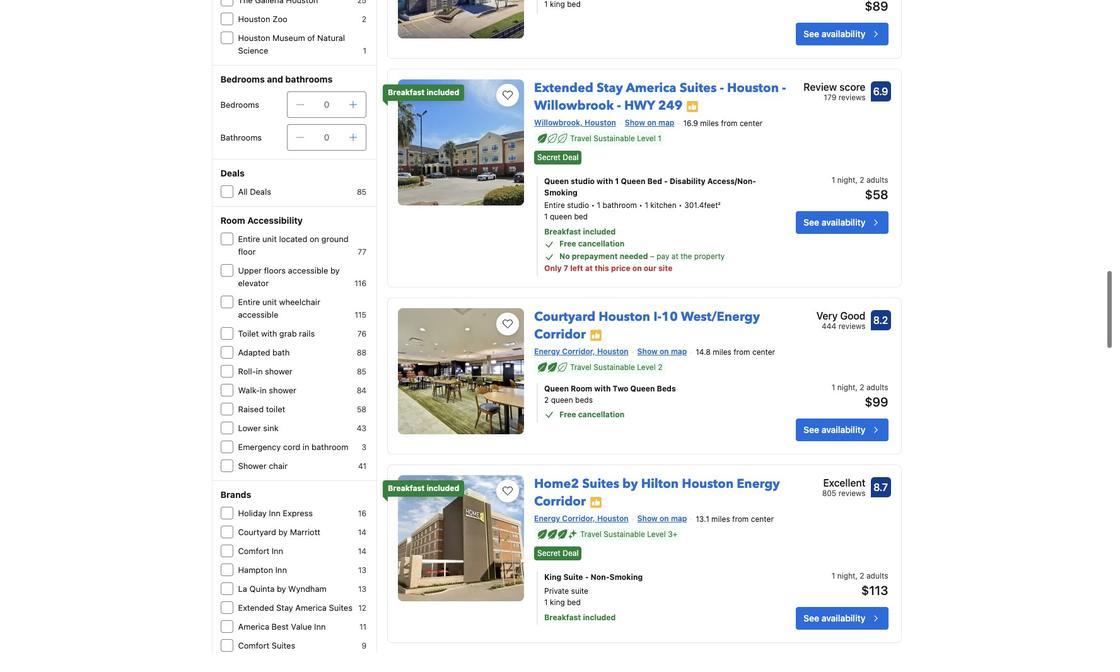 Task type: locate. For each thing, give the bounding box(es) containing it.
1 unit from the top
[[262, 234, 277, 244]]

0 horizontal spatial accessible
[[238, 310, 278, 320]]

all deals
[[238, 187, 271, 197]]

houston zoo
[[238, 14, 287, 24]]

9
[[362, 641, 366, 651]]

walk-in shower
[[238, 385, 296, 395]]

by left hilton
[[622, 476, 638, 493]]

queen down willowbrook,
[[544, 177, 569, 186]]

secret deal up the 'king'
[[537, 549, 579, 558]]

energy up 2 queen beds
[[534, 347, 560, 356]]

stay down la quinta by wyndham
[[276, 603, 293, 613]]

2 free cancellation from the top
[[559, 410, 624, 419]]

in up raised toilet
[[260, 385, 267, 395]]

301.4feet²
[[684, 201, 721, 210]]

3 availability from the top
[[822, 425, 866, 435]]

1 vertical spatial corridor
[[534, 493, 586, 510]]

2 14 from the top
[[358, 547, 366, 556]]

west/energy
[[681, 309, 760, 326]]

la
[[238, 584, 247, 594]]

raised
[[238, 404, 264, 414]]

energy corridor, houston up travel sustainable level 2
[[534, 347, 629, 356]]

, for extended stay america suites - houston - willowbrook - hwy 249
[[855, 176, 858, 185]]

76
[[357, 329, 366, 339]]

needed
[[620, 252, 648, 261]]

1 vertical spatial smoking
[[610, 573, 643, 582]]

entire inside entire unit wheelchair accessible
[[238, 297, 260, 307]]

very
[[816, 310, 838, 322]]

suites
[[680, 80, 717, 97], [582, 476, 619, 493], [329, 603, 352, 613], [272, 641, 295, 651]]

courtyard inside courtyard houston i-10 west/energy corridor
[[534, 309, 595, 326]]

shower for walk-in shower
[[269, 385, 296, 395]]

houston up 13.1 on the right bottom
[[682, 476, 734, 493]]

1 secret deal from the top
[[537, 153, 579, 162]]

travel for extended
[[570, 134, 591, 143]]

see availability link down 1 night , 2 adults $58
[[796, 211, 888, 234]]

2 bedrooms from the top
[[220, 100, 259, 110]]

3 see from the top
[[803, 425, 819, 435]]

la quinta by wyndham
[[238, 584, 327, 594]]

from
[[721, 119, 738, 128], [734, 348, 750, 357], [732, 515, 749, 524]]

availability
[[822, 28, 866, 39], [822, 217, 866, 228], [822, 425, 866, 435], [822, 613, 866, 624]]

unit for wheelchair
[[262, 297, 277, 307]]

1 horizontal spatial stay
[[597, 80, 623, 97]]

14
[[358, 528, 366, 537], [358, 547, 366, 556]]

studio inside entire studio • 1 bathroom • 1 kitchen • 301.4feet² 1 queen bed breakfast included
[[567, 201, 589, 210]]

–
[[650, 252, 654, 261]]

studio
[[571, 177, 595, 186], [567, 201, 589, 210]]

1 horizontal spatial bathroom
[[603, 201, 637, 210]]

1 vertical spatial bathroom
[[312, 442, 348, 452]]

sustainable left '3+' at the bottom of the page
[[604, 530, 645, 539]]

unit inside entire unit wheelchair accessible
[[262, 297, 277, 307]]

0 vertical spatial free
[[559, 239, 576, 249]]

hampton
[[238, 565, 273, 575]]

center right 13.1 on the right bottom
[[751, 515, 774, 524]]

on
[[647, 118, 656, 127], [310, 234, 319, 244], [632, 264, 642, 273], [660, 347, 669, 356], [660, 514, 669, 524]]

2 vertical spatial show
[[637, 514, 658, 524]]

america up the comfort suites
[[238, 622, 269, 632]]

with inside "link"
[[594, 384, 611, 394]]

1 deal from the top
[[563, 153, 579, 162]]

houston up travel sustainable level 2
[[597, 347, 629, 356]]

room
[[220, 215, 245, 226], [571, 384, 592, 394]]

unit inside entire unit located on ground floor
[[262, 234, 277, 244]]

85 for all deals
[[357, 187, 366, 197]]

1 vertical spatial courtyard
[[238, 527, 276, 537]]

reviews
[[838, 93, 866, 102], [838, 322, 866, 331], [838, 489, 866, 498]]

with left grab
[[261, 329, 277, 339]]

breakfast inside king suite - non-smoking private suite 1 king bed breakfast included
[[544, 613, 581, 622]]

0 vertical spatial stay
[[597, 80, 623, 97]]

6.9
[[873, 86, 888, 97]]

see availability link for $58
[[796, 211, 888, 234]]

entire for entire studio • 1 bathroom • 1 kitchen • 301.4feet² 1 queen bed breakfast included
[[544, 201, 565, 210]]

12
[[358, 604, 366, 613]]

bed
[[647, 177, 662, 186]]

see for $99
[[803, 425, 819, 435]]

inn right value
[[314, 622, 326, 632]]

extended for extended stay america suites 12
[[238, 603, 274, 613]]

2 vertical spatial show on map
[[637, 514, 687, 524]]

suites inside home2 suites by hilton houston energy corridor
[[582, 476, 619, 493]]

entire unit wheelchair accessible
[[238, 297, 320, 320]]

map
[[658, 118, 674, 127], [671, 347, 687, 356], [671, 514, 687, 524]]

1 vertical spatial entire
[[238, 234, 260, 244]]

lower sink
[[238, 423, 279, 433]]

0 vertical spatial map
[[658, 118, 674, 127]]

reviews right 179
[[838, 93, 866, 102]]

entire for entire unit wheelchair accessible
[[238, 297, 260, 307]]

2 availability from the top
[[822, 217, 866, 228]]

roll-
[[238, 366, 256, 376]]

1 inside 1 night , 2 adults $113
[[832, 572, 835, 581]]

1 vertical spatial night
[[837, 383, 855, 392]]

3 reviews from the top
[[838, 489, 866, 498]]

0 vertical spatial accessible
[[288, 265, 328, 276]]

14.8
[[696, 348, 711, 357]]

0 vertical spatial studio
[[571, 177, 595, 186]]

sustainable for suites
[[604, 530, 645, 539]]

kitchen
[[650, 201, 676, 210]]

on inside entire unit located on ground floor
[[310, 234, 319, 244]]

0 vertical spatial unit
[[262, 234, 277, 244]]

queen up "no"
[[550, 212, 572, 222]]

2 reviews from the top
[[838, 322, 866, 331]]

on left ground
[[310, 234, 319, 244]]

1 this property is part of our preferred partner program. it's committed to providing excellent service and good value. it'll pay us a higher commission if you make a booking. image from the top
[[590, 329, 602, 342]]

see availability link up review score element
[[796, 23, 888, 46]]

corridor inside courtyard houston i-10 west/energy corridor
[[534, 326, 586, 343]]

see availability up review score element
[[803, 28, 866, 39]]

1 vertical spatial accessible
[[238, 310, 278, 320]]

in down "adapted bath"
[[256, 366, 263, 376]]

2 this property is part of our preferred partner program. it's committed to providing excellent service and good value. it'll pay us a higher commission if you make a booking. image from the top
[[590, 496, 602, 509]]

1 adults from the top
[[866, 176, 888, 185]]

only
[[544, 264, 562, 273]]

secret down willowbrook,
[[537, 153, 561, 162]]

suites left 12
[[329, 603, 352, 613]]

entire
[[544, 201, 565, 210], [238, 234, 260, 244], [238, 297, 260, 307]]

2 see availability link from the top
[[796, 211, 888, 234]]

energy for corridor
[[534, 347, 560, 356]]

2 secret deal from the top
[[537, 549, 579, 558]]

14 for courtyard by marriott
[[358, 528, 366, 537]]

availability for $99
[[822, 425, 866, 435]]

1 vertical spatial extended
[[238, 603, 274, 613]]

extended stay america suites 12
[[238, 603, 366, 613]]

adapted
[[238, 347, 270, 358]]

extended for extended stay america suites - houston - willowbrook - hwy 249
[[534, 80, 593, 97]]

museum
[[272, 33, 305, 43]]

2 vertical spatial sustainable
[[604, 530, 645, 539]]

stay up willowbrook on the top
[[597, 80, 623, 97]]

studio for queen
[[571, 177, 595, 186]]

queen left 'beds'
[[551, 395, 573, 405]]

miles right 14.8
[[713, 348, 731, 357]]

0 horizontal spatial at
[[585, 264, 593, 273]]

by down ground
[[330, 265, 340, 276]]

availability down 1 night , 2 adults $58
[[822, 217, 866, 228]]

america inside extended stay america suites - houston - willowbrook - hwy 249
[[626, 80, 676, 97]]

with inside queen studio with 1 queen bed - disability access/non- smoking
[[597, 177, 613, 186]]

map left 14.8
[[671, 347, 687, 356]]

show on map for by
[[637, 514, 687, 524]]

inn down courtyard by marriott
[[272, 546, 283, 556]]

2 breakfast included from the top
[[388, 484, 459, 493]]

2
[[362, 15, 366, 24], [860, 176, 864, 185], [658, 363, 662, 372], [860, 383, 864, 392], [544, 395, 549, 405], [860, 572, 864, 581]]

3 see availability link from the top
[[796, 419, 888, 442]]

0 vertical spatial corridor
[[534, 326, 586, 343]]

show for i-
[[637, 347, 658, 356]]

3 , from the top
[[855, 572, 858, 581]]

249
[[658, 97, 683, 114]]

- left non-
[[585, 573, 589, 582]]

1 vertical spatial cancellation
[[578, 410, 624, 419]]

0 vertical spatial 13
[[358, 566, 366, 575]]

0 horizontal spatial smoking
[[544, 188, 577, 198]]

cancellation up prepayment
[[578, 239, 624, 249]]

bathroom left '3' at the bottom left
[[312, 442, 348, 452]]

4 see availability from the top
[[803, 613, 866, 624]]

2 13 from the top
[[358, 585, 366, 594]]

level for america
[[637, 134, 656, 143]]

stay inside extended stay america suites - houston - willowbrook - hwy 249
[[597, 80, 623, 97]]

2 vertical spatial night
[[837, 572, 855, 581]]

0 horizontal spatial stay
[[276, 603, 293, 613]]

corridor,
[[562, 347, 595, 356], [562, 514, 595, 524]]

at left the
[[671, 252, 678, 261]]

this property is part of our preferred partner program. it's committed to providing excellent service and good value. it'll pay us a higher commission if you make a booking. image
[[590, 329, 602, 342], [590, 496, 602, 509]]

10
[[662, 309, 678, 326]]

at right left
[[585, 264, 593, 273]]

courtyard by marriott
[[238, 527, 320, 537]]

0 vertical spatial bathroom
[[603, 201, 637, 210]]

see for $58
[[803, 217, 819, 228]]

smoking inside king suite - non-smoking private suite 1 king bed breakfast included
[[610, 573, 643, 582]]

1 horizontal spatial room
[[571, 384, 592, 394]]

courtyard up the comfort inn
[[238, 527, 276, 537]]

on down needed
[[632, 264, 642, 273]]

show on map down courtyard houston i-10 west/energy corridor
[[637, 347, 687, 356]]

adults inside 1 night , 2 adults $113
[[866, 572, 888, 581]]

deal up "suite" at the right bottom
[[563, 549, 579, 558]]

night inside 1 night , 2 adults $99
[[837, 383, 855, 392]]

0 horizontal spatial •
[[591, 201, 595, 210]]

0 vertical spatial entire
[[544, 201, 565, 210]]

houston up '16.9 miles from center'
[[727, 80, 779, 97]]

availability for $113
[[822, 613, 866, 624]]

2 vertical spatial entire
[[238, 297, 260, 307]]

1 horizontal spatial •
[[639, 201, 643, 210]]

2 adults from the top
[[866, 383, 888, 392]]

map down 249
[[658, 118, 674, 127]]

level
[[637, 134, 656, 143], [637, 363, 656, 372], [647, 530, 666, 539]]

2 unit from the top
[[262, 297, 277, 307]]

1 horizontal spatial accessible
[[288, 265, 328, 276]]

1 corridor from the top
[[534, 326, 586, 343]]

emergency cord in bathroom
[[238, 442, 348, 452]]

night for home2 suites by hilton houston energy corridor
[[837, 572, 855, 581]]

adults up $58
[[866, 176, 888, 185]]

prepayment
[[572, 252, 618, 261]]

home2
[[534, 476, 579, 493]]

0 vertical spatial extended
[[534, 80, 593, 97]]

1 inside 1 night , 2 adults $99
[[832, 383, 835, 392]]

2 horizontal spatial •
[[679, 201, 682, 210]]

courtyard houston i-10 west/energy corridor link
[[534, 304, 760, 343]]

0 vertical spatial from
[[721, 119, 738, 128]]

1 vertical spatial comfort
[[238, 641, 269, 651]]

in for walk-
[[260, 385, 267, 395]]

queen studio with 1 queen bed - disability access/non- smoking link
[[544, 176, 757, 199]]

1 vertical spatial studio
[[567, 201, 589, 210]]

0 vertical spatial deal
[[563, 153, 579, 162]]

availability down 1 night , 2 adults $113
[[822, 613, 866, 624]]

by inside home2 suites by hilton houston energy corridor
[[622, 476, 638, 493]]

2 energy corridor, houston from the top
[[534, 514, 629, 524]]

2 comfort from the top
[[238, 641, 269, 651]]

, inside 1 night , 2 adults $99
[[855, 383, 858, 392]]

extended inside extended stay america suites - houston - willowbrook - hwy 249
[[534, 80, 593, 97]]

houston inside extended stay america suites - houston - willowbrook - hwy 249
[[727, 80, 779, 97]]

1 vertical spatial queen
[[551, 395, 573, 405]]

unit down elevator
[[262, 297, 277, 307]]

1 vertical spatial in
[[260, 385, 267, 395]]

on for extended
[[647, 118, 656, 127]]

room up 'beds'
[[571, 384, 592, 394]]

beds
[[657, 384, 676, 394]]

corridor
[[534, 326, 586, 343], [534, 493, 586, 510]]

comfort up "hampton"
[[238, 546, 269, 556]]

availability up review score element
[[822, 28, 866, 39]]

map for suites
[[658, 118, 674, 127]]

free up "no"
[[559, 239, 576, 249]]

see availability for $58
[[803, 217, 866, 228]]

1 85 from the top
[[357, 187, 366, 197]]

2 vertical spatial in
[[303, 442, 309, 452]]

this property is part of our preferred partner program. it's committed to providing excellent service and good value. it'll pay us a higher commission if you make a booking. image up travel sustainable level 3+
[[590, 496, 602, 509]]

4 see availability link from the top
[[796, 607, 888, 630]]

2 deal from the top
[[563, 549, 579, 558]]

0 horizontal spatial extended
[[238, 603, 274, 613]]

home2 suites by hilton houston energy corridor link
[[534, 471, 780, 510]]

0
[[324, 99, 330, 110], [324, 132, 330, 143]]

show on map for i-
[[637, 347, 687, 356]]

see availability link
[[796, 23, 888, 46], [796, 211, 888, 234], [796, 419, 888, 442], [796, 607, 888, 630]]

1 0 from the top
[[324, 99, 330, 110]]

1 vertical spatial energy corridor, houston
[[534, 514, 629, 524]]

2 corridor, from the top
[[562, 514, 595, 524]]

entire down elevator
[[238, 297, 260, 307]]

- inside king suite - non-smoking private suite 1 king bed breakfast included
[[585, 573, 589, 582]]

adults up $113
[[866, 572, 888, 581]]

in
[[256, 366, 263, 376], [260, 385, 267, 395], [303, 442, 309, 452]]

16.9
[[683, 119, 698, 128]]

0 vertical spatial 14
[[358, 528, 366, 537]]

0 vertical spatial show
[[625, 118, 645, 127]]

see availability down 1 night , 2 adults $99
[[803, 425, 866, 435]]

1 see availability from the top
[[803, 28, 866, 39]]

see availability link down 1 night , 2 adults $99
[[796, 419, 888, 442]]

by
[[330, 265, 340, 276], [622, 476, 638, 493], [278, 527, 288, 537], [277, 584, 286, 594]]

show for by
[[637, 514, 658, 524]]

level up "queen room with two queen beds" "link" at the bottom
[[637, 363, 656, 372]]

1 vertical spatial with
[[261, 329, 277, 339]]

1 reviews from the top
[[838, 93, 866, 102]]

2 inside 1 night , 2 adults $58
[[860, 176, 864, 185]]

energy corridor, houston for courtyard
[[534, 347, 629, 356]]

2 vertical spatial level
[[647, 530, 666, 539]]

from right 14.8
[[734, 348, 750, 357]]

3 night from the top
[[837, 572, 855, 581]]

availability for $58
[[822, 217, 866, 228]]

1 vertical spatial shower
[[269, 385, 296, 395]]

smoking inside queen studio with 1 queen bed - disability access/non- smoking
[[544, 188, 577, 198]]

bath
[[272, 347, 290, 358]]

studio inside queen studio with 1 queen bed - disability access/non- smoking
[[571, 177, 595, 186]]

see availability link for $113
[[796, 607, 888, 630]]

, for home2 suites by hilton houston energy corridor
[[855, 572, 858, 581]]

2 inside 1 night , 2 adults $113
[[860, 572, 864, 581]]

secret up the 'king'
[[537, 549, 561, 558]]

extended stay america suites - houston - willowbrook - hwy 249
[[534, 80, 786, 114]]

2 0 from the top
[[324, 132, 330, 143]]

entire up "no"
[[544, 201, 565, 210]]

studio down travel sustainable level 1
[[571, 177, 595, 186]]

home2 suites by hilton houston energy corridor image
[[398, 476, 524, 602]]

1 vertical spatial 14
[[358, 547, 366, 556]]

1 night , 2 adults $99
[[832, 383, 888, 409]]

secret for extended stay america suites - houston - willowbrook - hwy 249
[[537, 153, 561, 162]]

shower for roll-in shower
[[265, 366, 292, 376]]

, inside 1 night , 2 adults $113
[[855, 572, 858, 581]]

corridor, up travel sustainable level 2
[[562, 347, 595, 356]]

america down wyndham on the bottom
[[295, 603, 327, 613]]

1 secret from the top
[[537, 153, 561, 162]]

2 vertical spatial energy
[[534, 514, 560, 524]]

review score 179 reviews
[[804, 81, 866, 102]]

1 vertical spatial free
[[559, 410, 576, 419]]

accessible inside upper floors accessible by elevator
[[288, 265, 328, 276]]

willowbrook
[[534, 97, 614, 114]]

2 85 from the top
[[357, 367, 366, 376]]

studio up "no"
[[567, 201, 589, 210]]

1 inside 1 night , 2 adults $58
[[832, 176, 835, 185]]

houston up science
[[238, 33, 270, 43]]

1 14 from the top
[[358, 528, 366, 537]]

0 vertical spatial reviews
[[838, 93, 866, 102]]

energy corridor, houston for home2
[[534, 514, 629, 524]]

1 vertical spatial corridor,
[[562, 514, 595, 524]]

, inside 1 night , 2 adults $58
[[855, 176, 858, 185]]

1 vertical spatial unit
[[262, 297, 277, 307]]

see availability link down 1 night , 2 adults $113
[[796, 607, 888, 630]]

from right the 16.9 at the right top of page
[[721, 119, 738, 128]]

left
[[570, 264, 583, 273]]

1 horizontal spatial deals
[[250, 187, 271, 197]]

miles right the 16.9 at the right top of page
[[700, 119, 719, 128]]

cancellation
[[578, 239, 624, 249], [578, 410, 624, 419]]

2 see from the top
[[803, 217, 819, 228]]

miles for west/energy
[[713, 348, 731, 357]]

show on map up '3+' at the bottom of the page
[[637, 514, 687, 524]]

rails
[[299, 329, 315, 339]]

1 vertical spatial breakfast included
[[388, 484, 459, 493]]

floor
[[238, 247, 256, 257]]

suites inside extended stay america suites - houston - willowbrook - hwy 249
[[680, 80, 717, 97]]

on up '3+' at the bottom of the page
[[660, 514, 669, 524]]

entire up the floor
[[238, 234, 260, 244]]

grab
[[279, 329, 297, 339]]

adults for home2 suites by hilton houston energy corridor
[[866, 572, 888, 581]]

3 • from the left
[[679, 201, 682, 210]]

map for 10
[[671, 347, 687, 356]]

1 vertical spatial energy
[[737, 476, 780, 493]]

by inside upper floors accessible by elevator
[[330, 265, 340, 276]]

2 inside 1 night , 2 adults $99
[[860, 383, 864, 392]]

at
[[671, 252, 678, 261], [585, 264, 593, 273]]

free down 2 queen beds
[[559, 410, 576, 419]]

- right bed
[[664, 177, 668, 186]]

1 , from the top
[[855, 176, 858, 185]]

0 vertical spatial smoking
[[544, 188, 577, 198]]

2 corridor from the top
[[534, 493, 586, 510]]

0 vertical spatial comfort
[[238, 546, 269, 556]]

2 vertical spatial america
[[238, 622, 269, 632]]

14 for comfort inn
[[358, 547, 366, 556]]

corridor, for courtyard
[[562, 347, 595, 356]]

price
[[611, 264, 630, 273]]

85 up 77 on the top of the page
[[357, 187, 366, 197]]

night inside 1 night , 2 adults $58
[[837, 176, 855, 185]]

1 bedrooms from the top
[[220, 74, 265, 85]]

0 vertical spatial 85
[[357, 187, 366, 197]]

wyndham
[[288, 584, 327, 594]]

entire inside entire unit located on ground floor
[[238, 234, 260, 244]]

excellent 805 reviews
[[822, 477, 866, 498]]

2 for 1 night , 2 adults $113
[[860, 572, 864, 581]]

1 vertical spatial bedrooms
[[220, 100, 259, 110]]

accessible up toilet
[[238, 310, 278, 320]]

courtyard down 7
[[534, 309, 595, 326]]

1 vertical spatial room
[[571, 384, 592, 394]]

in right cord
[[303, 442, 309, 452]]

0 vertical spatial center
[[740, 119, 763, 128]]

entire studio • 1 bathroom • 1 kitchen • 301.4feet² 1 queen bed breakfast included
[[544, 201, 721, 237]]

0 vertical spatial level
[[637, 134, 656, 143]]

bathroom down queen studio with 1 queen bed - disability access/non- smoking
[[603, 201, 637, 210]]

center right the 16.9 at the right top of page
[[740, 119, 763, 128]]

energy down home2
[[534, 514, 560, 524]]

0 vertical spatial energy
[[534, 347, 560, 356]]

entire inside entire studio • 1 bathroom • 1 kitchen • 301.4feet² 1 queen bed breakfast included
[[544, 201, 565, 210]]

bed down suite
[[567, 598, 581, 607]]

two
[[613, 384, 628, 394]]

4 see from the top
[[803, 613, 819, 624]]

sustainable down hwy
[[594, 134, 635, 143]]

bedrooms for bedrooms
[[220, 100, 259, 110]]

0 vertical spatial deals
[[220, 168, 245, 178]]

sustainable
[[594, 134, 635, 143], [594, 363, 635, 372], [604, 530, 645, 539]]

science
[[238, 45, 268, 55]]

see for $113
[[803, 613, 819, 624]]

3 adults from the top
[[866, 572, 888, 581]]

bathrooms
[[285, 74, 333, 85]]

0 vertical spatial this property is part of our preferred partner program. it's committed to providing excellent service and good value. it'll pay us a higher commission if you make a booking. image
[[590, 329, 602, 342]]

free cancellation down 'beds'
[[559, 410, 624, 419]]

deal for extended stay america suites - houston - willowbrook - hwy 249
[[563, 153, 579, 162]]

by down holiday inn express on the left
[[278, 527, 288, 537]]

3 see availability from the top
[[803, 425, 866, 435]]

0 vertical spatial shower
[[265, 366, 292, 376]]

2 secret from the top
[[537, 549, 561, 558]]

reviews inside review score 179 reviews
[[838, 93, 866, 102]]

best
[[272, 622, 289, 632]]

secret deal down willowbrook,
[[537, 153, 579, 162]]

2 vertical spatial miles
[[711, 515, 730, 524]]

2 night from the top
[[837, 383, 855, 392]]

0 vertical spatial ,
[[855, 176, 858, 185]]

• up prepayment
[[591, 201, 595, 210]]

1 breakfast included from the top
[[388, 88, 459, 97]]

0 vertical spatial secret deal
[[537, 153, 579, 162]]

1 corridor, from the top
[[562, 347, 595, 356]]

1 inside queen studio with 1 queen bed - disability access/non- smoking
[[615, 177, 619, 186]]

1 horizontal spatial america
[[295, 603, 327, 613]]

0 vertical spatial 0
[[324, 99, 330, 110]]

houston inside home2 suites by hilton houston energy corridor
[[682, 476, 734, 493]]

deal down "willowbrook, houston"
[[563, 153, 579, 162]]

1 vertical spatial sustainable
[[594, 363, 635, 372]]

extended down 'quinta'
[[238, 603, 274, 613]]

non-
[[591, 573, 610, 582]]

stay for extended stay america suites 12
[[276, 603, 293, 613]]

1 vertical spatial stay
[[276, 603, 293, 613]]

$113
[[861, 584, 888, 598]]

0 horizontal spatial america
[[238, 622, 269, 632]]

breakfast included
[[388, 88, 459, 97], [388, 484, 459, 493]]

0 vertical spatial travel
[[570, 134, 591, 143]]

corridor inside home2 suites by hilton houston energy corridor
[[534, 493, 586, 510]]

2 vertical spatial reviews
[[838, 489, 866, 498]]

0 vertical spatial sustainable
[[594, 134, 635, 143]]

1 see availability link from the top
[[796, 23, 888, 46]]

excellent element
[[822, 476, 866, 491]]

1 vertical spatial 0
[[324, 132, 330, 143]]

2 vertical spatial center
[[751, 515, 774, 524]]

deals right all
[[250, 187, 271, 197]]

inn for comfort
[[272, 546, 283, 556]]

show down hwy
[[625, 118, 645, 127]]

2 vertical spatial map
[[671, 514, 687, 524]]

pay
[[657, 252, 669, 261]]

miles for houston
[[711, 515, 730, 524]]

1 energy corridor, houston from the top
[[534, 347, 629, 356]]

level for i-
[[637, 363, 656, 372]]

2 , from the top
[[855, 383, 858, 392]]

bed inside king suite - non-smoking private suite 1 king bed breakfast included
[[567, 598, 581, 607]]

0 vertical spatial queen
[[550, 212, 572, 222]]

1 night from the top
[[837, 176, 855, 185]]

this property is part of our preferred partner program. it's committed to providing excellent service and good value. it'll pay us a higher commission if you make a booking. image
[[686, 100, 699, 113], [686, 100, 699, 113], [590, 329, 602, 342], [590, 496, 602, 509]]

2 see availability from the top
[[803, 217, 866, 228]]

entire for entire unit located on ground floor
[[238, 234, 260, 244]]

accessible inside entire unit wheelchair accessible
[[238, 310, 278, 320]]

1 horizontal spatial extended
[[534, 80, 593, 97]]

night inside 1 night , 2 adults $113
[[837, 572, 855, 581]]

0 vertical spatial bed
[[574, 212, 588, 222]]

accessible down entire unit located on ground floor on the top
[[288, 265, 328, 276]]

inn
[[269, 508, 280, 518], [272, 546, 283, 556], [275, 565, 287, 575], [314, 622, 326, 632]]

level left '3+' at the bottom of the page
[[647, 530, 666, 539]]

miles right 13.1 on the right bottom
[[711, 515, 730, 524]]

center for courtyard houston i-10 west/energy corridor
[[752, 348, 775, 357]]

3
[[362, 443, 366, 452]]

secret deal for extended stay america suites - houston - willowbrook - hwy 249
[[537, 153, 579, 162]]

reviews inside the very good 444 reviews
[[838, 322, 866, 331]]

adults inside 1 night , 2 adults $58
[[866, 176, 888, 185]]

scored 8.2 element
[[871, 310, 891, 331]]

1 comfort from the top
[[238, 546, 269, 556]]

availability down 1 night , 2 adults $99
[[822, 425, 866, 435]]

site
[[658, 264, 672, 273]]

- left review
[[782, 80, 786, 97]]

1 vertical spatial at
[[585, 264, 593, 273]]

1 horizontal spatial at
[[671, 252, 678, 261]]

energy for energy
[[534, 514, 560, 524]]

1 vertical spatial adults
[[866, 383, 888, 392]]

2 vertical spatial travel
[[580, 530, 602, 539]]

4 availability from the top
[[822, 613, 866, 624]]

adults for extended stay america suites - houston - willowbrook - hwy 249
[[866, 176, 888, 185]]

no prepayment needed – pay at the property
[[559, 252, 725, 261]]

0 vertical spatial adults
[[866, 176, 888, 185]]

see availability for $99
[[803, 425, 866, 435]]

shower up toilet
[[269, 385, 296, 395]]

travel sustainable level 1
[[570, 134, 661, 143]]

1 13 from the top
[[358, 566, 366, 575]]

from right 13.1 on the right bottom
[[732, 515, 749, 524]]

1 vertical spatial map
[[671, 347, 687, 356]]

0 vertical spatial free cancellation
[[559, 239, 624, 249]]

america for -
[[626, 80, 676, 97]]

2 horizontal spatial america
[[626, 80, 676, 97]]

1 vertical spatial show on map
[[637, 347, 687, 356]]

disability
[[670, 177, 705, 186]]

level for by
[[647, 530, 666, 539]]



Task type: vqa. For each thing, say whether or not it's contained in the screenshot.


Task type: describe. For each thing, give the bounding box(es) containing it.
deal for home2 suites by hilton houston energy corridor
[[563, 549, 579, 558]]

home2 suites by hilton houston energy corridor
[[534, 476, 780, 510]]

comfort for comfort suites
[[238, 641, 269, 651]]

stay for extended stay america suites - houston - willowbrook - hwy 249
[[597, 80, 623, 97]]

2 • from the left
[[639, 201, 643, 210]]

the
[[681, 252, 692, 261]]

roll-in shower
[[238, 366, 292, 376]]

secret deal for home2 suites by hilton houston energy corridor
[[537, 549, 579, 558]]

secret for home2 suites by hilton houston energy corridor
[[537, 549, 561, 558]]

room accessibility
[[220, 215, 303, 226]]

0 for bedrooms
[[324, 99, 330, 110]]

queen up 2 queen beds
[[544, 384, 569, 394]]

with for $99
[[594, 384, 611, 394]]

room inside "queen room with two queen beds" "link"
[[571, 384, 592, 394]]

all
[[238, 187, 248, 197]]

in for roll-
[[256, 366, 263, 376]]

13 for hampton inn
[[358, 566, 366, 575]]

sustainable for houston
[[594, 363, 635, 372]]

suite
[[563, 573, 583, 582]]

inn for holiday
[[269, 508, 280, 518]]

travel sustainable level 3+
[[580, 530, 677, 539]]

- inside queen studio with 1 queen bed - disability access/non- smoking
[[664, 177, 668, 186]]

14.8 miles from center
[[696, 348, 775, 357]]

center for extended stay america suites - houston - willowbrook - hwy 249
[[740, 119, 763, 128]]

comfort for comfort inn
[[238, 546, 269, 556]]

express
[[283, 508, 313, 518]]

breakfast included for home2
[[388, 484, 459, 493]]

hilton
[[641, 476, 679, 493]]

16.9 miles from center
[[683, 119, 763, 128]]

king suite - non-smoking private suite 1 king bed breakfast included
[[544, 573, 643, 622]]

1 see from the top
[[803, 28, 819, 39]]

13.1 miles from center
[[696, 515, 774, 524]]

center for home2 suites by hilton houston energy corridor
[[751, 515, 774, 524]]

43
[[357, 424, 366, 433]]

77
[[358, 247, 366, 257]]

see availability link for $99
[[796, 419, 888, 442]]

good
[[840, 310, 866, 322]]

upper floors accessible by elevator
[[238, 265, 340, 288]]

houston inside houston museum of natural science
[[238, 33, 270, 43]]

see availability for $113
[[803, 613, 866, 624]]

walk-
[[238, 385, 260, 395]]

king suite - non-smoking link
[[544, 572, 757, 584]]

queen room with two queen beds
[[544, 384, 676, 394]]

brands
[[220, 489, 251, 500]]

very good element
[[816, 309, 866, 324]]

courtyard for courtyard houston i-10 west/energy corridor
[[534, 309, 595, 326]]

show for america
[[625, 118, 645, 127]]

value
[[291, 622, 312, 632]]

breakfast included for extended
[[388, 88, 459, 97]]

115
[[355, 310, 366, 320]]

courtyard houston i-10 west/energy corridor
[[534, 309, 760, 343]]

america best value inn
[[238, 622, 326, 632]]

included inside entire studio • 1 bathroom • 1 kitchen • 301.4feet² 1 queen bed breakfast included
[[583, 227, 616, 237]]

comfort inn
[[238, 546, 283, 556]]

3+
[[668, 530, 677, 539]]

included inside king suite - non-smoking private suite 1 king bed breakfast included
[[583, 613, 616, 622]]

2 cancellation from the top
[[578, 410, 624, 419]]

show on map for america
[[625, 118, 674, 127]]

travel sustainable level 2
[[570, 363, 662, 372]]

2 for travel sustainable level 2
[[658, 363, 662, 372]]

sustainable for stay
[[594, 134, 635, 143]]

scored 8.7 element
[[871, 477, 891, 498]]

from for -
[[721, 119, 738, 128]]

unit for located
[[262, 234, 277, 244]]

58
[[357, 405, 366, 414]]

accessibility
[[247, 215, 303, 226]]

1 availability from the top
[[822, 28, 866, 39]]

houston up travel sustainable level 1
[[585, 118, 616, 127]]

1 night , 2 adults $58
[[832, 176, 888, 202]]

property
[[694, 252, 725, 261]]

floors
[[264, 265, 286, 276]]

review
[[804, 81, 837, 93]]

805
[[822, 489, 836, 498]]

houston inside courtyard houston i-10 west/energy corridor
[[599, 309, 650, 326]]

1 night , 2 adults $113
[[832, 572, 888, 598]]

1 cancellation from the top
[[578, 239, 624, 249]]

2 free from the top
[[559, 410, 576, 419]]

ground
[[321, 234, 349, 244]]

1 vertical spatial deals
[[250, 187, 271, 197]]

reviews for extended stay america suites - houston - willowbrook - hwy 249
[[838, 93, 866, 102]]

queen studio with 1 queen bed - disability access/non- smoking
[[544, 177, 756, 198]]

179
[[824, 93, 836, 102]]

from for houston
[[732, 515, 749, 524]]

comfort suites
[[238, 641, 295, 651]]

located
[[279, 234, 307, 244]]

bathroom inside entire studio • 1 bathroom • 1 kitchen • 301.4feet² 1 queen bed breakfast included
[[603, 201, 637, 210]]

courtyard for courtyard by marriott
[[238, 527, 276, 537]]

bed inside entire studio • 1 bathroom • 1 kitchen • 301.4feet² 1 queen bed breakfast included
[[574, 212, 588, 222]]

reviews inside excellent 805 reviews
[[838, 489, 866, 498]]

i-
[[653, 309, 662, 326]]

1 • from the left
[[591, 201, 595, 210]]

with for $58
[[597, 177, 613, 186]]

0 horizontal spatial room
[[220, 215, 245, 226]]

score
[[839, 81, 866, 93]]

extended stay america suites - houston - willowbrook - hwy 249 link
[[534, 75, 786, 114]]

0 for bathrooms
[[324, 132, 330, 143]]

reviews for courtyard houston i-10 west/energy corridor
[[838, 322, 866, 331]]

studio for entire
[[567, 201, 589, 210]]

chair
[[269, 461, 288, 471]]

84
[[357, 386, 366, 395]]

queen left bed
[[621, 177, 645, 186]]

from for west/energy
[[734, 348, 750, 357]]

444
[[822, 322, 836, 331]]

inn for hampton
[[275, 565, 287, 575]]

emergency
[[238, 442, 281, 452]]

1 free cancellation from the top
[[559, 239, 624, 249]]

bedrooms for bedrooms and bathrooms
[[220, 74, 265, 85]]

courtyard houston i-10 west/energy corridor image
[[398, 309, 524, 435]]

shower chair
[[238, 461, 288, 471]]

adults inside 1 night , 2 adults $99
[[866, 383, 888, 392]]

breakfast inside entire studio • 1 bathroom • 1 kitchen • 301.4feet² 1 queen bed breakfast included
[[544, 227, 581, 237]]

miles for -
[[700, 119, 719, 128]]

travel for courtyard
[[570, 363, 591, 372]]

1 free from the top
[[559, 239, 576, 249]]

extended stay america suites - houston - willowbrook - hwy 249 image
[[398, 80, 524, 206]]

85 for roll-in shower
[[357, 367, 366, 376]]

queen right two
[[630, 384, 655, 394]]

on for courtyard
[[660, 347, 669, 356]]

lower
[[238, 423, 261, 433]]

on for home2
[[660, 514, 669, 524]]

suite
[[571, 586, 588, 596]]

2 for 1 night , 2 adults $99
[[860, 383, 864, 392]]

13.1
[[696, 515, 709, 524]]

of
[[307, 33, 315, 43]]

queen inside entire studio • 1 bathroom • 1 kitchen • 301.4feet² 1 queen bed breakfast included
[[550, 212, 572, 222]]

natural
[[317, 33, 345, 43]]

elevator
[[238, 278, 269, 288]]

holiday inn express
[[238, 508, 313, 518]]

1 inside king suite - non-smoking private suite 1 king bed breakfast included
[[544, 598, 548, 607]]

toilet
[[238, 329, 259, 339]]

america for 12
[[295, 603, 327, 613]]

travel for home2
[[580, 530, 602, 539]]

raised toilet
[[238, 404, 285, 414]]

adapted bath
[[238, 347, 290, 358]]

13 for la quinta by wyndham
[[358, 585, 366, 594]]

toilet with grab rails
[[238, 329, 315, 339]]

by right 'quinta'
[[277, 584, 286, 594]]

16
[[358, 509, 366, 518]]

review score element
[[804, 80, 866, 95]]

wheelchair
[[279, 297, 320, 307]]

houston left zoo
[[238, 14, 270, 24]]

- up '16.9 miles from center'
[[720, 80, 724, 97]]

- left hwy
[[617, 97, 621, 114]]

corridor, for home2
[[562, 514, 595, 524]]

suites down the america best value inn
[[272, 641, 295, 651]]

willowbrook, houston
[[534, 118, 616, 127]]

toilet
[[266, 404, 285, 414]]

0 vertical spatial at
[[671, 252, 678, 261]]

houston up travel sustainable level 3+
[[597, 514, 629, 524]]

energy inside home2 suites by hilton houston energy corridor
[[737, 476, 780, 493]]

8.7
[[873, 482, 888, 493]]

88
[[357, 348, 366, 358]]

scored 6.9 element
[[871, 81, 891, 102]]

private
[[544, 586, 569, 596]]

map for hilton
[[671, 514, 687, 524]]

entire unit located on ground floor
[[238, 234, 349, 257]]

and
[[267, 74, 283, 85]]

night for extended stay america suites - houston - willowbrook - hwy 249
[[837, 176, 855, 185]]

bathrooms
[[220, 132, 262, 143]]

houston museum of natural science
[[238, 33, 345, 55]]

2 for 1 night , 2 adults $58
[[860, 176, 864, 185]]

hampton inn
[[238, 565, 287, 575]]

queen room with two queen beds link
[[544, 384, 757, 395]]

upper
[[238, 265, 262, 276]]

0 horizontal spatial deals
[[220, 168, 245, 178]]



